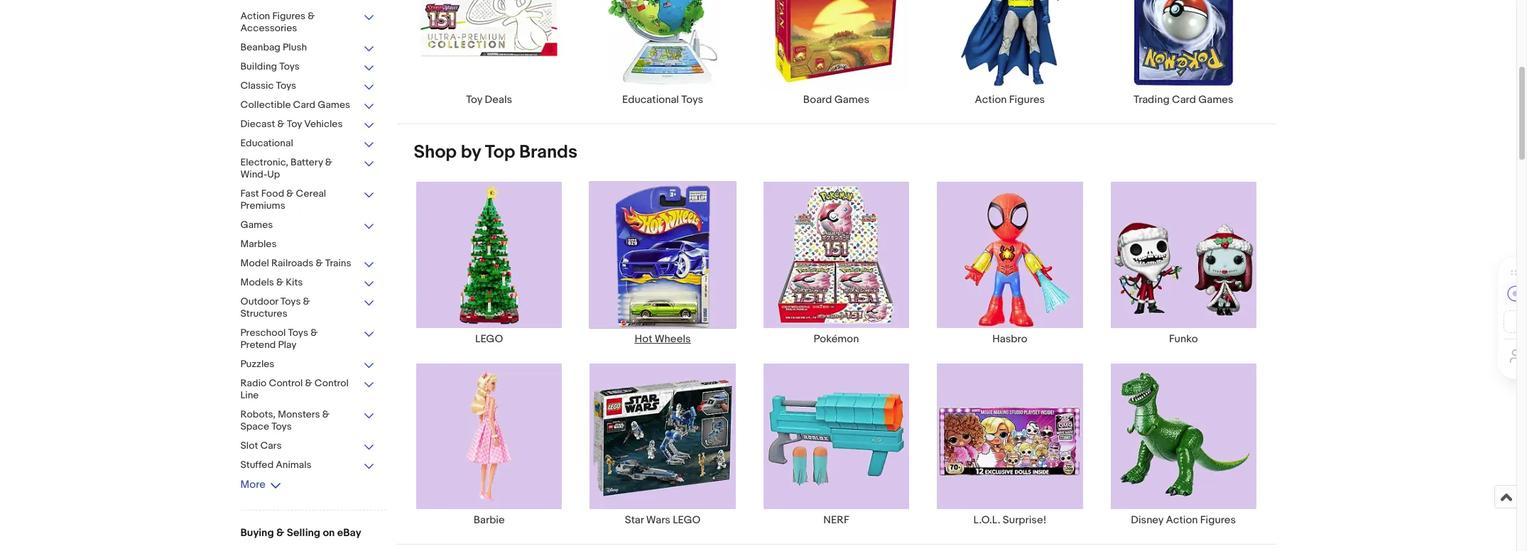 Task type: describe. For each thing, give the bounding box(es) containing it.
1 control from the left
[[269, 377, 303, 389]]

educational toys link
[[576, 0, 750, 107]]

& down models & kits dropdown button
[[303, 295, 310, 308]]

play
[[278, 339, 297, 351]]

hot wheels link
[[576, 181, 750, 346]]

marbles
[[240, 238, 277, 250]]

& down outdoor toys & structures dropdown button
[[311, 327, 318, 339]]

line
[[240, 389, 259, 401]]

barbie
[[474, 513, 505, 527]]

diecast
[[240, 118, 275, 130]]

ebay
[[337, 526, 361, 540]]

funko
[[1169, 332, 1198, 346]]

action for action figures & accessories beanbag plush building toys classic toys collectible card games diecast & toy vehicles educational electronic, battery & wind-up fast food & cereal premiums games marbles model railroads & trains models & kits outdoor toys & structures preschool toys & pretend play puzzles radio control & control line robots, monsters & space toys slot cars stuffed animals
[[240, 10, 270, 22]]

1 horizontal spatial lego
[[673, 513, 701, 527]]

radio
[[240, 377, 267, 389]]

0 vertical spatial toy
[[466, 93, 482, 107]]

outdoor toys & structures button
[[240, 295, 375, 321]]

kits
[[286, 276, 303, 288]]

buying
[[240, 526, 274, 540]]

& left trains
[[316, 257, 323, 269]]

structures
[[240, 308, 288, 320]]

nerf link
[[750, 363, 923, 527]]

monsters
[[278, 408, 320, 421]]

educational toys
[[622, 93, 703, 107]]

trading
[[1134, 93, 1170, 107]]

beanbag
[[240, 41, 281, 53]]

deals
[[485, 93, 512, 107]]

classic
[[240, 80, 274, 92]]

accessories
[[240, 22, 297, 34]]

cereal
[[296, 188, 326, 200]]

& right battery
[[325, 156, 332, 168]]

0 horizontal spatial lego
[[475, 332, 503, 346]]

space
[[240, 421, 269, 433]]

hot
[[635, 332, 652, 346]]

puzzles button
[[240, 358, 375, 371]]

games right the board
[[834, 93, 870, 107]]

games button
[[240, 219, 375, 232]]

action for action figures
[[975, 93, 1007, 107]]

action figures & accessories button
[[240, 10, 375, 36]]

toy deals link
[[402, 0, 576, 107]]

robots, monsters & space toys button
[[240, 408, 375, 434]]

& right food
[[286, 188, 294, 200]]

railroads
[[271, 257, 313, 269]]

cars
[[260, 440, 282, 452]]

collectible card games button
[[240, 99, 375, 112]]

premiums
[[240, 200, 285, 212]]

& left kits
[[276, 276, 284, 288]]

stuffed
[[240, 459, 274, 471]]

top
[[485, 142, 515, 164]]

vehicles
[[304, 118, 343, 130]]

0 vertical spatial educational
[[622, 93, 679, 107]]

plush
[[283, 41, 307, 53]]

models
[[240, 276, 274, 288]]

model
[[240, 257, 269, 269]]

more button
[[240, 478, 281, 492]]

nerf
[[823, 513, 849, 527]]

building
[[240, 60, 277, 72]]

food
[[261, 188, 284, 200]]

action figures link
[[923, 0, 1097, 107]]

robots,
[[240, 408, 276, 421]]

on
[[323, 526, 335, 540]]

up
[[267, 168, 280, 180]]

surprise!
[[1003, 513, 1047, 527]]

1 horizontal spatial card
[[1172, 93, 1196, 107]]

games right trading
[[1199, 93, 1234, 107]]

animals
[[276, 459, 312, 471]]

card inside 'action figures & accessories beanbag plush building toys classic toys collectible card games diecast & toy vehicles educational electronic, battery & wind-up fast food & cereal premiums games marbles model railroads & trains models & kits outdoor toys & structures preschool toys & pretend play puzzles radio control & control line robots, monsters & space toys slot cars stuffed animals'
[[293, 99, 315, 111]]

l.o.l. surprise! link
[[923, 363, 1097, 527]]

electronic, battery & wind-up button
[[240, 156, 375, 182]]

& up beanbag plush "dropdown button"
[[308, 10, 315, 22]]

& down the puzzles dropdown button
[[305, 377, 312, 389]]

battery
[[291, 156, 323, 168]]

l.o.l.
[[973, 513, 1000, 527]]

hasbro link
[[923, 181, 1097, 346]]

l.o.l. surprise!
[[973, 513, 1047, 527]]

& right diecast on the left top of page
[[277, 118, 285, 130]]

shop by top brands
[[414, 142, 578, 164]]

educational button
[[240, 137, 375, 151]]

slot cars button
[[240, 440, 375, 453]]

hasbro
[[992, 332, 1027, 346]]

stuffed animals button
[[240, 459, 375, 472]]

fast
[[240, 188, 259, 200]]

disney
[[1131, 513, 1164, 527]]

& right buying
[[276, 526, 284, 540]]

pokémon link
[[750, 181, 923, 346]]

toy inside 'action figures & accessories beanbag plush building toys classic toys collectible card games diecast & toy vehicles educational electronic, battery & wind-up fast food & cereal premiums games marbles model railroads & trains models & kits outdoor toys & structures preschool toys & pretend play puzzles radio control & control line robots, monsters & space toys slot cars stuffed animals'
[[287, 118, 302, 130]]



Task type: vqa. For each thing, say whether or not it's contained in the screenshot.
experience?
no



Task type: locate. For each thing, give the bounding box(es) containing it.
1 vertical spatial lego
[[673, 513, 701, 527]]

lego
[[475, 332, 503, 346], [673, 513, 701, 527]]

outdoor
[[240, 295, 278, 308]]

games
[[834, 93, 870, 107], [1199, 93, 1234, 107], [318, 99, 350, 111], [240, 219, 273, 231]]

radio control & control line button
[[240, 377, 375, 403]]

pretend
[[240, 339, 276, 351]]

pokémon
[[814, 332, 859, 346]]

figures for action figures & accessories beanbag plush building toys classic toys collectible card games diecast & toy vehicles educational electronic, battery & wind-up fast food & cereal premiums games marbles model railroads & trains models & kits outdoor toys & structures preschool toys & pretend play puzzles radio control & control line robots, monsters & space toys slot cars stuffed animals
[[272, 10, 306, 22]]

0 vertical spatial action
[[240, 10, 270, 22]]

1 vertical spatial educational
[[240, 137, 293, 149]]

&
[[308, 10, 315, 22], [277, 118, 285, 130], [325, 156, 332, 168], [286, 188, 294, 200], [316, 257, 323, 269], [276, 276, 284, 288], [303, 295, 310, 308], [311, 327, 318, 339], [305, 377, 312, 389], [322, 408, 330, 421], [276, 526, 284, 540]]

preschool
[[240, 327, 286, 339]]

toys
[[279, 60, 300, 72], [276, 80, 296, 92], [681, 93, 703, 107], [280, 295, 301, 308], [288, 327, 308, 339], [271, 421, 292, 433]]

& right monsters
[[322, 408, 330, 421]]

0 horizontal spatial action
[[240, 10, 270, 22]]

wind-
[[240, 168, 267, 180]]

1 vertical spatial toy
[[287, 118, 302, 130]]

board games
[[803, 93, 870, 107]]

models & kits button
[[240, 276, 375, 290]]

2 horizontal spatial action
[[1166, 513, 1198, 527]]

disney action figures link
[[1097, 363, 1270, 527]]

1 horizontal spatial figures
[[1009, 93, 1045, 107]]

toy down the collectible card games dropdown button
[[287, 118, 302, 130]]

brands
[[519, 142, 578, 164]]

2 control from the left
[[315, 377, 349, 389]]

lego link
[[402, 181, 576, 346]]

star wars lego link
[[576, 363, 750, 527]]

fast food & cereal premiums button
[[240, 188, 375, 213]]

more
[[240, 478, 266, 492]]

control
[[269, 377, 303, 389], [315, 377, 349, 389]]

trading card games
[[1134, 93, 1234, 107]]

action figures & accessories beanbag plush building toys classic toys collectible card games diecast & toy vehicles educational electronic, battery & wind-up fast food & cereal premiums games marbles model railroads & trains models & kits outdoor toys & structures preschool toys & pretend play puzzles radio control & control line robots, monsters & space toys slot cars stuffed animals
[[240, 10, 351, 471]]

card
[[1172, 93, 1196, 107], [293, 99, 315, 111]]

2 horizontal spatial figures
[[1200, 513, 1236, 527]]

building toys button
[[240, 60, 375, 74]]

0 horizontal spatial figures
[[272, 10, 306, 22]]

by
[[461, 142, 481, 164]]

1 horizontal spatial control
[[315, 377, 349, 389]]

board
[[803, 93, 832, 107]]

action figures
[[975, 93, 1045, 107]]

beanbag plush button
[[240, 41, 375, 55]]

1 horizontal spatial toy
[[466, 93, 482, 107]]

selling
[[287, 526, 320, 540]]

figures for action figures
[[1009, 93, 1045, 107]]

toy left "deals" on the left top of page
[[466, 93, 482, 107]]

buying & selling on ebay
[[240, 526, 361, 540]]

shop
[[414, 142, 457, 164]]

barbie link
[[402, 363, 576, 527]]

1 vertical spatial figures
[[1009, 93, 1045, 107]]

slot
[[240, 440, 258, 452]]

0 horizontal spatial card
[[293, 99, 315, 111]]

figures inside 'action figures & accessories beanbag plush building toys classic toys collectible card games diecast & toy vehicles educational electronic, battery & wind-up fast food & cereal premiums games marbles model railroads & trains models & kits outdoor toys & structures preschool toys & pretend play puzzles radio control & control line robots, monsters & space toys slot cars stuffed animals'
[[272, 10, 306, 22]]

2 vertical spatial figures
[[1200, 513, 1236, 527]]

figures
[[272, 10, 306, 22], [1009, 93, 1045, 107], [1200, 513, 1236, 527]]

action inside 'action figures & accessories beanbag plush building toys classic toys collectible card games diecast & toy vehicles educational electronic, battery & wind-up fast food & cereal premiums games marbles model railroads & trains models & kits outdoor toys & structures preschool toys & pretend play puzzles radio control & control line robots, monsters & space toys slot cars stuffed animals'
[[240, 10, 270, 22]]

trains
[[325, 257, 351, 269]]

hot wheels
[[635, 332, 691, 346]]

card down classic toys dropdown button
[[293, 99, 315, 111]]

0 horizontal spatial toy
[[287, 118, 302, 130]]

toy
[[466, 93, 482, 107], [287, 118, 302, 130]]

0 vertical spatial figures
[[272, 10, 306, 22]]

star
[[625, 513, 644, 527]]

0 vertical spatial lego
[[475, 332, 503, 346]]

1 horizontal spatial educational
[[622, 93, 679, 107]]

preschool toys & pretend play button
[[240, 327, 375, 352]]

disney action figures
[[1131, 513, 1236, 527]]

toy deals
[[466, 93, 512, 107]]

classic toys button
[[240, 80, 375, 93]]

marbles link
[[240, 238, 375, 251]]

diecast & toy vehicles button
[[240, 118, 375, 131]]

games up vehicles
[[318, 99, 350, 111]]

educational
[[622, 93, 679, 107], [240, 137, 293, 149]]

board games link
[[750, 0, 923, 107]]

collectible
[[240, 99, 291, 111]]

educational inside 'action figures & accessories beanbag plush building toys classic toys collectible card games diecast & toy vehicles educational electronic, battery & wind-up fast food & cereal premiums games marbles model railroads & trains models & kits outdoor toys & structures preschool toys & pretend play puzzles radio control & control line robots, monsters & space toys slot cars stuffed animals'
[[240, 137, 293, 149]]

0 horizontal spatial control
[[269, 377, 303, 389]]

puzzles
[[240, 358, 274, 370]]

action
[[240, 10, 270, 22], [975, 93, 1007, 107], [1166, 513, 1198, 527]]

0 horizontal spatial educational
[[240, 137, 293, 149]]

1 horizontal spatial action
[[975, 93, 1007, 107]]

card right trading
[[1172, 93, 1196, 107]]

wheels
[[655, 332, 691, 346]]

model railroads & trains button
[[240, 257, 375, 271]]

funko link
[[1097, 181, 1270, 346]]

star wars lego
[[625, 513, 701, 527]]

games up marbles
[[240, 219, 273, 231]]

wars
[[646, 513, 670, 527]]

electronic,
[[240, 156, 288, 168]]

1 vertical spatial action
[[975, 93, 1007, 107]]

2 vertical spatial action
[[1166, 513, 1198, 527]]



